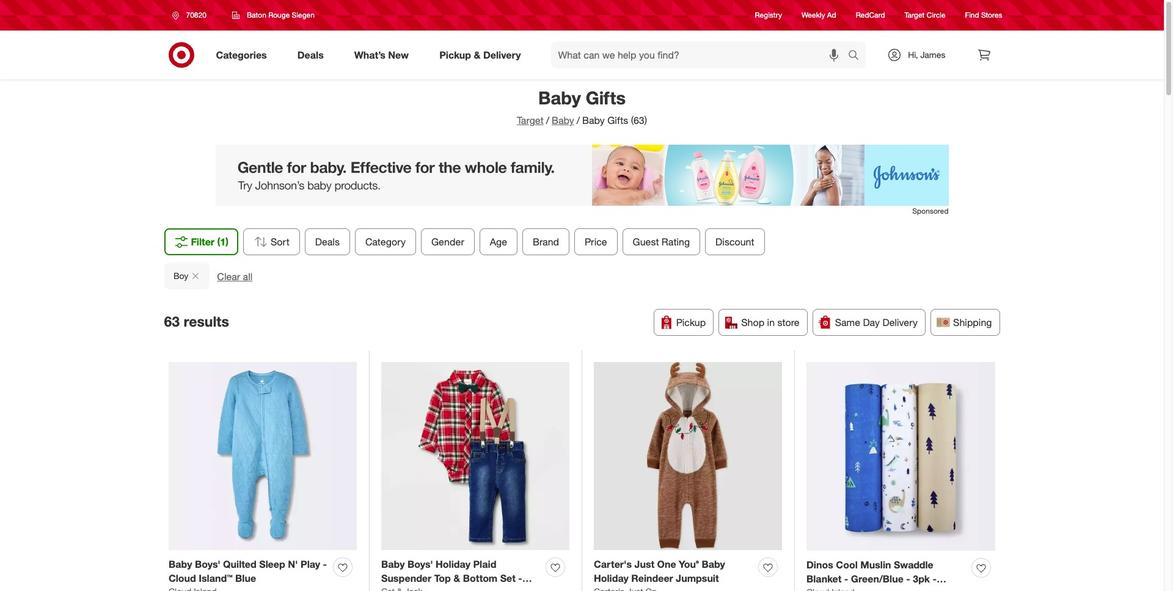 Task type: locate. For each thing, give the bounding box(es) containing it.
boys' inside baby boys' quilted sleep n' play - cloud island™ blue
[[195, 558, 220, 571]]

2 / from the left
[[577, 114, 580, 126]]

redcard link
[[856, 10, 885, 21]]

gender
[[431, 236, 464, 248]]

baby boys' quilted sleep n' play - cloud island™ blue link
[[169, 558, 328, 586]]

hi, james
[[908, 49, 945, 60]]

delivery
[[483, 49, 521, 61], [882, 316, 918, 329]]

price button
[[574, 228, 617, 255]]

categories
[[216, 49, 267, 61]]

boys' inside baby boys' holiday plaid suspender top & bottom set - cat & jack™ red
[[407, 558, 433, 571]]

dinos cool muslin swaddle blanket - green/blue - 3pk - cloud island™
[[806, 559, 937, 591]]

1 vertical spatial pickup
[[676, 316, 706, 329]]

0 vertical spatial gifts
[[586, 87, 626, 109]]

1 boys' from the left
[[195, 558, 220, 571]]

clear all button
[[217, 270, 252, 284]]

shop
[[741, 316, 764, 329]]

target
[[905, 11, 925, 20], [517, 114, 544, 126]]

deals button
[[305, 228, 350, 255]]

&
[[474, 49, 480, 61], [453, 572, 460, 585], [400, 586, 407, 591]]

island™
[[199, 572, 233, 585], [837, 587, 870, 591]]

baby right "target" link
[[552, 114, 574, 126]]

1 horizontal spatial pickup
[[676, 316, 706, 329]]

reindeer
[[631, 572, 673, 585]]

0 horizontal spatial /
[[546, 114, 549, 126]]

same day delivery button
[[812, 309, 926, 336]]

3pk
[[913, 573, 930, 585]]

shipping button
[[931, 309, 1000, 336]]

1 vertical spatial delivery
[[882, 316, 918, 329]]

holiday up top
[[436, 558, 470, 571]]

/ left baby link
[[546, 114, 549, 126]]

1 vertical spatial holiday
[[594, 572, 629, 585]]

0 vertical spatial pickup
[[439, 49, 471, 61]]

baby boys' quilted sleep n' play - cloud island™ blue image
[[169, 363, 357, 551], [169, 363, 357, 551]]

weekly ad link
[[802, 10, 836, 21]]

delivery inside button
[[882, 316, 918, 329]]

search button
[[843, 42, 872, 71]]

baby boys' holiday plaid suspender top & bottom set - cat & jack™ red link
[[381, 558, 541, 591]]

delivery for same day delivery
[[882, 316, 918, 329]]

guest rating button
[[622, 228, 700, 255]]

0 vertical spatial holiday
[[436, 558, 470, 571]]

advertisement region
[[215, 145, 948, 206]]

deals inside button
[[315, 236, 340, 248]]

1 vertical spatial cloud
[[806, 587, 834, 591]]

baby left quilted
[[169, 558, 192, 571]]

gifts
[[586, 87, 626, 109], [607, 114, 628, 126]]

-
[[323, 558, 327, 571], [518, 572, 522, 585], [844, 573, 848, 585], [906, 573, 910, 585], [933, 573, 937, 585]]

jack™
[[410, 586, 437, 591]]

rating
[[662, 236, 690, 248]]

baby up jumpsuit
[[702, 558, 725, 571]]

baby up the suspender
[[381, 558, 405, 571]]

filter
[[191, 236, 214, 248]]

baby inside carter's just one you®️ baby holiday reindeer jumpsuit
[[702, 558, 725, 571]]

1 vertical spatial island™
[[837, 587, 870, 591]]

What can we help you find? suggestions appear below search field
[[551, 42, 851, 68]]

1 horizontal spatial island™
[[837, 587, 870, 591]]

play
[[301, 558, 320, 571]]

baby
[[538, 87, 581, 109], [552, 114, 574, 126], [582, 114, 605, 126], [169, 558, 192, 571], [381, 558, 405, 571], [702, 558, 725, 571]]

0 vertical spatial island™
[[199, 572, 233, 585]]

category
[[365, 236, 406, 248]]

set
[[500, 572, 516, 585]]

2 boys' from the left
[[407, 558, 433, 571]]

1 horizontal spatial cloud
[[806, 587, 834, 591]]

pickup for pickup
[[676, 316, 706, 329]]

carter's just one you®️ baby holiday reindeer jumpsuit image
[[594, 363, 782, 551], [594, 363, 782, 551]]

2 horizontal spatial &
[[474, 49, 480, 61]]

2 vertical spatial &
[[400, 586, 407, 591]]

1 horizontal spatial boys'
[[407, 558, 433, 571]]

0 vertical spatial delivery
[[483, 49, 521, 61]]

1 vertical spatial gifts
[[607, 114, 628, 126]]

1 horizontal spatial holiday
[[594, 572, 629, 585]]

muslin
[[860, 559, 891, 571]]

- right play
[[323, 558, 327, 571]]

stores
[[981, 11, 1002, 20]]

1 horizontal spatial /
[[577, 114, 580, 126]]

target left circle
[[905, 11, 925, 20]]

deals down siegen
[[297, 49, 324, 61]]

what's
[[354, 49, 385, 61]]

new
[[388, 49, 409, 61]]

0 horizontal spatial holiday
[[436, 558, 470, 571]]

boys' for quilted
[[195, 558, 220, 571]]

0 vertical spatial &
[[474, 49, 480, 61]]

baby boys' holiday plaid suspender top & bottom set - cat & jack™ red image
[[381, 363, 569, 551], [381, 363, 569, 551]]

pickup inside button
[[676, 316, 706, 329]]

0 vertical spatial deals
[[297, 49, 324, 61]]

boy
[[173, 271, 188, 281]]

target circle
[[905, 11, 946, 20]]

suspender
[[381, 572, 431, 585]]

baton rouge siegen button
[[224, 4, 323, 26]]

- down cool
[[844, 573, 848, 585]]

find
[[965, 11, 979, 20]]

weekly
[[802, 11, 825, 20]]

target left baby link
[[517, 114, 544, 126]]

0 horizontal spatial boys'
[[195, 558, 220, 571]]

top
[[434, 572, 451, 585]]

registry
[[755, 11, 782, 20]]

dinos cool muslin swaddle blanket - green/blue - 3pk - cloud island™ image
[[806, 363, 995, 551], [806, 363, 995, 551]]

cloud
[[169, 572, 196, 585], [806, 587, 834, 591]]

dinos
[[806, 559, 833, 571]]

& inside pickup & delivery link
[[474, 49, 480, 61]]

you®️
[[679, 558, 699, 571]]

shop in store
[[741, 316, 800, 329]]

0 horizontal spatial pickup
[[439, 49, 471, 61]]

0 horizontal spatial target
[[517, 114, 544, 126]]

1 vertical spatial &
[[453, 572, 460, 585]]

pickup
[[439, 49, 471, 61], [676, 316, 706, 329]]

(1)
[[217, 236, 228, 248]]

boys' left quilted
[[195, 558, 220, 571]]

1 vertical spatial deals
[[315, 236, 340, 248]]

0 horizontal spatial island™
[[199, 572, 233, 585]]

guest rating
[[633, 236, 690, 248]]

pickup & delivery link
[[429, 42, 536, 68]]

deals right sort
[[315, 236, 340, 248]]

redcard
[[856, 11, 885, 20]]

0 vertical spatial target
[[905, 11, 925, 20]]

target circle link
[[905, 10, 946, 21]]

deals for deals link
[[297, 49, 324, 61]]

1 vertical spatial target
[[517, 114, 544, 126]]

boys'
[[195, 558, 220, 571], [407, 558, 433, 571]]

1 horizontal spatial delivery
[[882, 316, 918, 329]]

rouge
[[268, 10, 290, 20]]

target link
[[517, 114, 544, 126]]

baby right baby link
[[582, 114, 605, 126]]

registry link
[[755, 10, 782, 21]]

category button
[[355, 228, 416, 255]]

price
[[585, 236, 607, 248]]

quilted
[[223, 558, 256, 571]]

island™ down quilted
[[199, 572, 233, 585]]

boys' up the suspender
[[407, 558, 433, 571]]

0 vertical spatial cloud
[[169, 572, 196, 585]]

holiday down carter's
[[594, 572, 629, 585]]

baby inside baby boys' quilted sleep n' play - cloud island™ blue
[[169, 558, 192, 571]]

0 horizontal spatial delivery
[[483, 49, 521, 61]]

island™ down cool
[[837, 587, 870, 591]]

/ right baby link
[[577, 114, 580, 126]]

day
[[863, 316, 880, 329]]

jumpsuit
[[676, 572, 719, 585]]

deals
[[297, 49, 324, 61], [315, 236, 340, 248]]

- right set
[[518, 572, 522, 585]]

0 horizontal spatial cloud
[[169, 572, 196, 585]]



Task type: vqa. For each thing, say whether or not it's contained in the screenshot.
Baby
yes



Task type: describe. For each thing, give the bounding box(es) containing it.
clear all
[[217, 271, 252, 283]]

deals for the deals button
[[315, 236, 340, 248]]

63 results
[[164, 313, 229, 330]]

cool
[[836, 559, 858, 571]]

search
[[843, 50, 872, 62]]

siegen
[[292, 10, 315, 20]]

sleep
[[259, 558, 285, 571]]

same day delivery
[[835, 316, 918, 329]]

baby inside baby boys' holiday plaid suspender top & bottom set - cat & jack™ red
[[381, 558, 405, 571]]

what's new
[[354, 49, 409, 61]]

(63)
[[631, 114, 647, 126]]

n'
[[288, 558, 298, 571]]

cloud inside dinos cool muslin swaddle blanket - green/blue - 3pk - cloud island™
[[806, 587, 834, 591]]

find stores link
[[965, 10, 1002, 21]]

in
[[767, 316, 775, 329]]

hi,
[[908, 49, 918, 60]]

blue
[[235, 572, 256, 585]]

same
[[835, 316, 860, 329]]

baby link
[[552, 114, 574, 126]]

guest
[[633, 236, 659, 248]]

dinos cool muslin swaddle blanket - green/blue - 3pk - cloud island™ link
[[806, 558, 967, 591]]

cat
[[381, 586, 397, 591]]

0 horizontal spatial &
[[400, 586, 407, 591]]

delivery for pickup & delivery
[[483, 49, 521, 61]]

cloud inside baby boys' quilted sleep n' play - cloud island™ blue
[[169, 572, 196, 585]]

clear
[[217, 271, 240, 283]]

blanket
[[806, 573, 842, 585]]

one
[[657, 558, 676, 571]]

70820 button
[[164, 4, 219, 26]]

shipping
[[953, 316, 992, 329]]

baby gifts target / baby / baby gifts (63)
[[517, 87, 647, 126]]

- inside baby boys' holiday plaid suspender top & bottom set - cat & jack™ red
[[518, 572, 522, 585]]

green/blue
[[851, 573, 904, 585]]

baby boys' quilted sleep n' play - cloud island™ blue
[[169, 558, 327, 585]]

baton
[[247, 10, 266, 20]]

all
[[243, 271, 252, 283]]

categories link
[[206, 42, 282, 68]]

bottom
[[463, 572, 497, 585]]

target inside 'baby gifts target / baby / baby gifts (63)'
[[517, 114, 544, 126]]

island™ inside baby boys' quilted sleep n' play - cloud island™ blue
[[199, 572, 233, 585]]

sponsored
[[912, 206, 948, 216]]

shop in store button
[[719, 309, 807, 336]]

sort button
[[243, 228, 300, 255]]

1 horizontal spatial target
[[905, 11, 925, 20]]

baby up baby link
[[538, 87, 581, 109]]

age button
[[479, 228, 518, 255]]

filter (1)
[[191, 236, 228, 248]]

what's new link
[[344, 42, 424, 68]]

island™ inside dinos cool muslin swaddle blanket - green/blue - 3pk - cloud island™
[[837, 587, 870, 591]]

carter's just one you®️ baby holiday reindeer jumpsuit
[[594, 558, 725, 585]]

circle
[[927, 11, 946, 20]]

- inside baby boys' quilted sleep n' play - cloud island™ blue
[[323, 558, 327, 571]]

james
[[920, 49, 945, 60]]

brand button
[[522, 228, 569, 255]]

age
[[490, 236, 507, 248]]

- right 3pk at right bottom
[[933, 573, 937, 585]]

store
[[777, 316, 800, 329]]

1 horizontal spatial &
[[453, 572, 460, 585]]

- left 3pk at right bottom
[[906, 573, 910, 585]]

plaid
[[473, 558, 496, 571]]

holiday inside baby boys' holiday plaid suspender top & bottom set - cat & jack™ red
[[436, 558, 470, 571]]

63
[[164, 313, 180, 330]]

pickup for pickup & delivery
[[439, 49, 471, 61]]

ad
[[827, 11, 836, 20]]

gender button
[[421, 228, 475, 255]]

brand
[[533, 236, 559, 248]]

carter's just one you®️ baby holiday reindeer jumpsuit link
[[594, 558, 753, 586]]

deals link
[[287, 42, 339, 68]]

just
[[634, 558, 654, 571]]

discount
[[715, 236, 754, 248]]

baby boys' holiday plaid suspender top & bottom set - cat & jack™ red
[[381, 558, 522, 591]]

boy button
[[164, 263, 209, 290]]

holiday inside carter's just one you®️ baby holiday reindeer jumpsuit
[[594, 572, 629, 585]]

find stores
[[965, 11, 1002, 20]]

results
[[184, 313, 229, 330]]

filter (1) button
[[164, 228, 238, 255]]

pickup & delivery
[[439, 49, 521, 61]]

boys' for holiday
[[407, 558, 433, 571]]

1 / from the left
[[546, 114, 549, 126]]

sort
[[271, 236, 289, 248]]

swaddle
[[894, 559, 933, 571]]

baton rouge siegen
[[247, 10, 315, 20]]

weekly ad
[[802, 11, 836, 20]]

70820
[[186, 10, 206, 20]]

pickup button
[[654, 309, 714, 336]]



